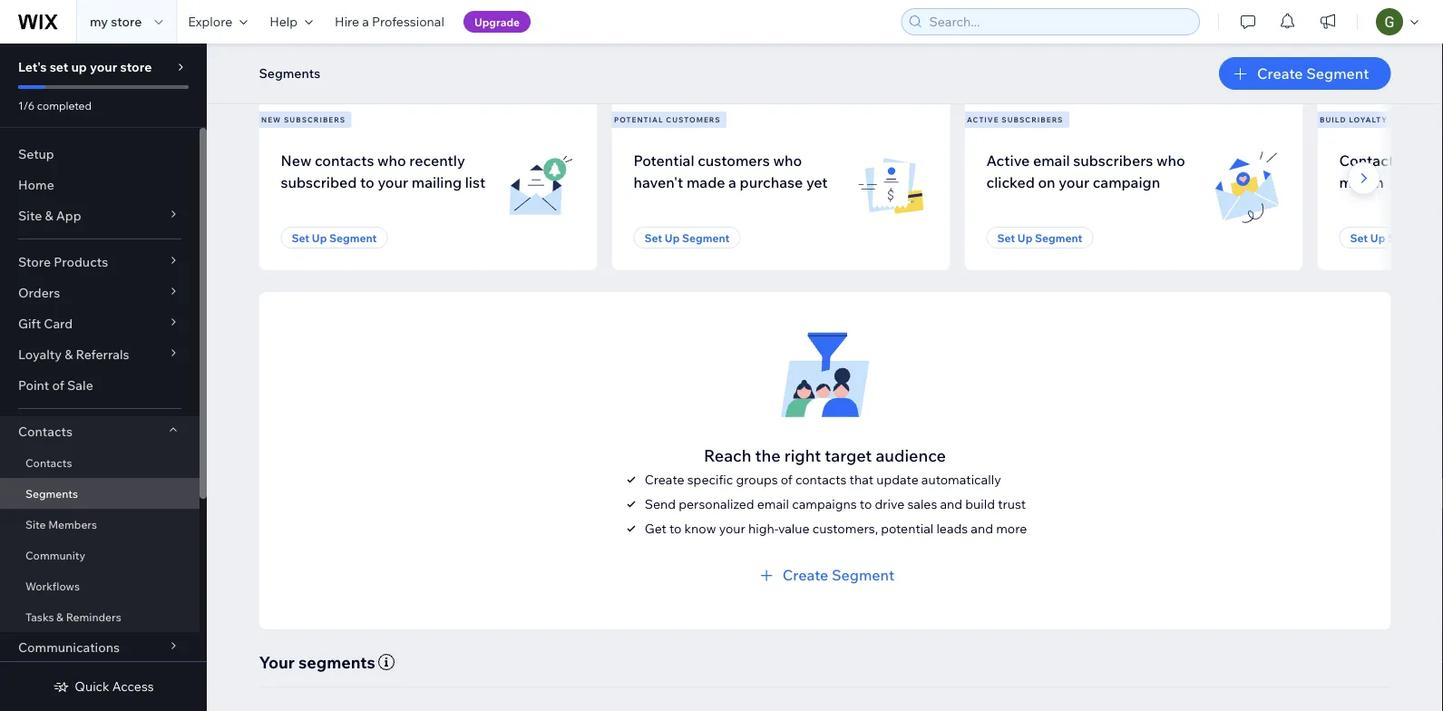 Task type: describe. For each thing, give the bounding box(es) containing it.
help
[[270, 14, 298, 29]]

segments button
[[250, 60, 329, 87]]

high-
[[748, 520, 778, 536]]

site & app button
[[0, 200, 200, 231]]

customers for potential customers
[[666, 115, 721, 124]]

that
[[850, 471, 874, 487]]

set up segment button for made
[[634, 227, 740, 249]]

& for loyalty
[[65, 346, 73, 362]]

hire a professional link
[[324, 0, 455, 44]]

sales
[[907, 496, 937, 512]]

build
[[965, 496, 995, 512]]

1 horizontal spatial to
[[669, 520, 682, 536]]

access
[[112, 678, 154, 694]]

value
[[778, 520, 810, 536]]

up
[[71, 59, 87, 75]]

campaign
[[1093, 173, 1160, 191]]

segments for the segments button
[[259, 65, 320, 81]]

set up segment for clicked
[[997, 231, 1082, 244]]

customers for potential customers who haven't made a purchase yet
[[698, 151, 770, 169]]

set up segment button for subscribed
[[281, 227, 388, 249]]

up for made
[[665, 231, 680, 244]]

hire a professional
[[335, 14, 444, 29]]

contacts for contacts link
[[25, 456, 72, 469]]

sale
[[67, 377, 93, 393]]

workflows link
[[0, 571, 200, 601]]

& for site
[[45, 208, 53, 224]]

workflows
[[25, 579, 80, 593]]

4 set up segment button from the left
[[1339, 227, 1443, 249]]

new for new contacts who recently subscribed to your mailing list
[[281, 151, 311, 169]]

for
[[348, 49, 371, 69]]

with
[[1405, 151, 1434, 169]]

loyalty inside list
[[1349, 115, 1388, 124]]

gift
[[18, 316, 41, 332]]

quick access
[[75, 678, 154, 694]]

recently
[[409, 151, 465, 169]]

you
[[375, 49, 403, 69]]

my
[[90, 14, 108, 29]]

made
[[687, 173, 725, 191]]

gift card
[[18, 316, 73, 332]]

segment down customers,
[[832, 566, 895, 584]]

explore
[[188, 14, 232, 29]]

hire
[[335, 14, 359, 29]]

set for new contacts who recently subscribed to your mailing list
[[292, 231, 309, 244]]

setup
[[18, 146, 54, 162]]

segments link
[[0, 478, 200, 509]]

reminders
[[66, 610, 121, 624]]

4 set up segment from the left
[[1350, 231, 1435, 244]]

update
[[876, 471, 919, 487]]

let's set up your store
[[18, 59, 152, 75]]

potential for potential customers who haven't made a purchase yet
[[634, 151, 694, 169]]

set for active email subscribers who clicked on your campaign
[[997, 231, 1015, 244]]

potential
[[881, 520, 934, 536]]

store products
[[18, 254, 108, 270]]

trust
[[998, 496, 1026, 512]]

site for site & app
[[18, 208, 42, 224]]

segment for 4th set up segment button from left
[[1388, 231, 1435, 244]]

segment for set up segment button corresponding to clicked
[[1035, 231, 1082, 244]]

haven't
[[634, 173, 683, 191]]

community link
[[0, 540, 200, 571]]

your inside active email subscribers who clicked on your campaign
[[1059, 173, 1089, 191]]

communications button
[[0, 632, 200, 663]]

active for active email subscribers who clicked on your campaign
[[986, 151, 1030, 169]]

yet
[[806, 173, 828, 191]]

set up segment for subscribed
[[292, 231, 377, 244]]

tasks & reminders link
[[0, 601, 200, 632]]

loyalty & referrals
[[18, 346, 129, 362]]

segment for set up segment button corresponding to made
[[682, 231, 730, 244]]

orders
[[18, 285, 60, 301]]

mailing
[[412, 173, 462, 191]]

2 horizontal spatial to
[[860, 496, 872, 512]]

2 horizontal spatial create
[[1257, 64, 1303, 83]]

up for subscribed
[[312, 231, 327, 244]]

segment up 'build'
[[1306, 64, 1369, 83]]

suggested for you
[[259, 49, 403, 69]]

of inside reach the right target audience create specific groups of contacts that update automatically send personalized email campaigns to drive sales and build trust get to know your high-value customers, potential leads and more
[[781, 471, 793, 487]]

build
[[1320, 115, 1346, 124]]

let's
[[18, 59, 47, 75]]

2 vertical spatial create
[[783, 566, 828, 584]]

1/6 completed
[[18, 98, 92, 112]]

who for purchase
[[773, 151, 802, 169]]

segments for segments link
[[25, 487, 78, 500]]

active email subscribers who clicked on your campaign
[[986, 151, 1185, 191]]

on
[[1038, 173, 1055, 191]]

0 horizontal spatial and
[[940, 496, 962, 512]]

purchase
[[740, 173, 803, 191]]

store inside sidebar element
[[120, 59, 152, 75]]

campaigns
[[792, 496, 857, 512]]

& for tasks
[[56, 610, 64, 624]]

0 horizontal spatial create segment
[[783, 566, 895, 584]]

active for active subscribers
[[967, 115, 999, 124]]

right
[[784, 445, 821, 465]]

point of sale
[[18, 377, 93, 393]]

tasks & reminders
[[25, 610, 121, 624]]

your inside sidebar element
[[90, 59, 117, 75]]

segments
[[298, 652, 375, 672]]

site members
[[25, 517, 97, 531]]

reach the right target audience create specific groups of contacts that update automatically send personalized email campaigns to drive sales and build trust get to know your high-value customers, potential leads and more
[[645, 445, 1027, 536]]

orders button
[[0, 278, 200, 308]]

clicked
[[986, 173, 1035, 191]]

community
[[25, 548, 85, 562]]

send
[[645, 496, 676, 512]]

who for your
[[377, 151, 406, 169]]

0 vertical spatial create segment button
[[1219, 57, 1391, 90]]

card
[[44, 316, 73, 332]]

customers,
[[812, 520, 878, 536]]

setup link
[[0, 139, 200, 170]]

create inside reach the right target audience create specific groups of contacts that update automatically send personalized email campaigns to drive sales and build trust get to know your high-value customers, potential leads and more
[[645, 471, 684, 487]]

contacts inside contacts with a
[[1339, 151, 1401, 169]]

store products button
[[0, 247, 200, 278]]

target
[[825, 445, 872, 465]]

new subscribers
[[261, 115, 346, 124]]

contacts inside new contacts who recently subscribed to your mailing list
[[315, 151, 374, 169]]



Task type: vqa. For each thing, say whether or not it's contained in the screenshot.


Task type: locate. For each thing, give the bounding box(es) containing it.
segment down made
[[682, 231, 730, 244]]

more
[[996, 520, 1027, 536]]

1 vertical spatial segments
[[25, 487, 78, 500]]

customers
[[666, 115, 721, 124], [698, 151, 770, 169]]

of inside sidebar element
[[52, 377, 64, 393]]

customers up made
[[698, 151, 770, 169]]

site up 'community'
[[25, 517, 46, 531]]

1 horizontal spatial loyalty
[[1349, 115, 1388, 124]]

0 vertical spatial new
[[261, 115, 281, 124]]

subscribers inside active email subscribers who clicked on your campaign
[[1073, 151, 1153, 169]]

site
[[18, 208, 42, 224], [25, 517, 46, 531]]

set up segment for made
[[644, 231, 730, 244]]

1 vertical spatial and
[[971, 520, 993, 536]]

& inside dropdown button
[[65, 346, 73, 362]]

site members link
[[0, 509, 200, 540]]

to
[[360, 173, 374, 191], [860, 496, 872, 512], [669, 520, 682, 536]]

your
[[90, 59, 117, 75], [378, 173, 408, 191], [1059, 173, 1089, 191], [719, 520, 745, 536]]

sidebar element
[[0, 44, 207, 711]]

segment down contacts with a
[[1388, 231, 1435, 244]]

loyalty down gift card
[[18, 346, 62, 362]]

1 horizontal spatial who
[[773, 151, 802, 169]]

of
[[52, 377, 64, 393], [781, 471, 793, 487]]

my store
[[90, 14, 142, 29]]

subscribers for contacts
[[284, 115, 346, 124]]

segment
[[1306, 64, 1369, 83], [329, 231, 377, 244], [682, 231, 730, 244], [1035, 231, 1082, 244], [1388, 231, 1435, 244], [832, 566, 895, 584]]

2 vertical spatial contacts
[[25, 456, 72, 469]]

0 horizontal spatial of
[[52, 377, 64, 393]]

0 vertical spatial potential
[[614, 115, 664, 124]]

set up segment button down on
[[986, 227, 1093, 249]]

who left recently
[[377, 151, 406, 169]]

0 vertical spatial contacts
[[315, 151, 374, 169]]

0 vertical spatial customers
[[666, 115, 721, 124]]

up down clicked
[[1018, 231, 1033, 244]]

your segments
[[259, 652, 375, 672]]

email inside active email subscribers who clicked on your campaign
[[1033, 151, 1070, 169]]

up down subscribed at the top of page
[[312, 231, 327, 244]]

1 vertical spatial new
[[281, 151, 311, 169]]

site for site members
[[25, 517, 46, 531]]

contacts down point of sale
[[18, 424, 73, 439]]

loyalty & referrals button
[[0, 339, 200, 370]]

2 up from the left
[[665, 231, 680, 244]]

1 vertical spatial create segment
[[783, 566, 895, 584]]

2 horizontal spatial &
[[65, 346, 73, 362]]

subscribers up on
[[1002, 115, 1063, 124]]

customers up potential customers who haven't made a purchase yet
[[666, 115, 721, 124]]

potential for potential customers
[[614, 115, 664, 124]]

email up on
[[1033, 151, 1070, 169]]

set down haven't
[[644, 231, 662, 244]]

new
[[261, 115, 281, 124], [281, 151, 311, 169]]

1 vertical spatial customers
[[698, 151, 770, 169]]

point
[[18, 377, 49, 393]]

3 set up segment button from the left
[[986, 227, 1093, 249]]

0 vertical spatial active
[[967, 115, 999, 124]]

0 vertical spatial segments
[[259, 65, 320, 81]]

home link
[[0, 170, 200, 200]]

your left mailing at the left of page
[[378, 173, 408, 191]]

0 vertical spatial create
[[1257, 64, 1303, 83]]

active inside active email subscribers who clicked on your campaign
[[986, 151, 1030, 169]]

1 vertical spatial loyalty
[[18, 346, 62, 362]]

1 who from the left
[[377, 151, 406, 169]]

& inside 'dropdown button'
[[45, 208, 53, 224]]

contacts link
[[0, 447, 200, 478]]

upgrade button
[[463, 11, 531, 33]]

contacts
[[1339, 151, 1401, 169], [18, 424, 73, 439], [25, 456, 72, 469]]

0 horizontal spatial email
[[757, 496, 789, 512]]

0 horizontal spatial segments
[[25, 487, 78, 500]]

segment for set up segment button related to subscribed
[[329, 231, 377, 244]]

who up purchase
[[773, 151, 802, 169]]

professional
[[372, 14, 444, 29]]

set down subscribed at the top of page
[[292, 231, 309, 244]]

create segment down customers,
[[783, 566, 895, 584]]

&
[[45, 208, 53, 224], [65, 346, 73, 362], [56, 610, 64, 624]]

to right subscribed at the top of page
[[360, 173, 374, 191]]

get
[[645, 520, 667, 536]]

potential customers who haven't made a purchase yet
[[634, 151, 828, 191]]

create segment button
[[1219, 57, 1391, 90], [755, 564, 895, 586]]

1 horizontal spatial segments
[[259, 65, 320, 81]]

your
[[259, 652, 295, 672]]

your down personalized
[[719, 520, 745, 536]]

loyalty right 'build'
[[1349, 115, 1388, 124]]

1 horizontal spatial &
[[56, 610, 64, 624]]

1 horizontal spatial and
[[971, 520, 993, 536]]

1 vertical spatial contacts
[[18, 424, 73, 439]]

active
[[967, 115, 999, 124], [986, 151, 1030, 169]]

2 vertical spatial &
[[56, 610, 64, 624]]

contacts up subscribed at the top of page
[[315, 151, 374, 169]]

0 horizontal spatial who
[[377, 151, 406, 169]]

of left sale
[[52, 377, 64, 393]]

contacts button
[[0, 416, 200, 447]]

1 vertical spatial contacts
[[795, 471, 847, 487]]

0 horizontal spatial create
[[645, 471, 684, 487]]

segments inside button
[[259, 65, 320, 81]]

0 vertical spatial loyalty
[[1349, 115, 1388, 124]]

site & app
[[18, 208, 81, 224]]

personalized
[[679, 496, 754, 512]]

subscribed
[[281, 173, 357, 191]]

set up segment down subscribed at the top of page
[[292, 231, 377, 244]]

and up leads
[[940, 496, 962, 512]]

who up campaign
[[1156, 151, 1185, 169]]

segments inside sidebar element
[[25, 487, 78, 500]]

list
[[255, 99, 1443, 270]]

loyalty inside dropdown button
[[18, 346, 62, 362]]

subscribers up campaign
[[1073, 151, 1153, 169]]

who inside potential customers who haven't made a purchase yet
[[773, 151, 802, 169]]

create segment button down customers,
[[755, 564, 895, 586]]

set up segment button down subscribed at the top of page
[[281, 227, 388, 249]]

new for new subscribers
[[261, 115, 281, 124]]

1 vertical spatial email
[[757, 496, 789, 512]]

1 up from the left
[[312, 231, 327, 244]]

set down contacts with a
[[1350, 231, 1368, 244]]

new contacts who recently subscribed to your mailing list
[[281, 151, 485, 191]]

store
[[18, 254, 51, 270]]

new up subscribed at the top of page
[[281, 151, 311, 169]]

& right tasks in the left bottom of the page
[[56, 610, 64, 624]]

who inside active email subscribers who clicked on your campaign
[[1156, 151, 1185, 169]]

& down card
[[65, 346, 73, 362]]

2 set up segment from the left
[[644, 231, 730, 244]]

& left the app
[[45, 208, 53, 224]]

potential
[[614, 115, 664, 124], [634, 151, 694, 169]]

1 horizontal spatial a
[[728, 173, 736, 191]]

who inside new contacts who recently subscribed to your mailing list
[[377, 151, 406, 169]]

1 horizontal spatial email
[[1033, 151, 1070, 169]]

1 vertical spatial a
[[1437, 151, 1443, 169]]

build loyalty
[[1320, 115, 1388, 124]]

leads
[[936, 520, 968, 536]]

set down clicked
[[997, 231, 1015, 244]]

3 set from the left
[[997, 231, 1015, 244]]

a right made
[[728, 173, 736, 191]]

0 horizontal spatial &
[[45, 208, 53, 224]]

2 set from the left
[[644, 231, 662, 244]]

create segment
[[1257, 64, 1369, 83], [783, 566, 895, 584]]

2 set up segment button from the left
[[634, 227, 740, 249]]

upgrade
[[474, 15, 520, 29]]

members
[[48, 517, 97, 531]]

contacts up the campaigns
[[795, 471, 847, 487]]

set up segment button for clicked
[[986, 227, 1093, 249]]

contacts down the build loyalty
[[1339, 151, 1401, 169]]

0 vertical spatial and
[[940, 496, 962, 512]]

0 horizontal spatial loyalty
[[18, 346, 62, 362]]

a right hire
[[362, 14, 369, 29]]

of down right
[[781, 471, 793, 487]]

0 horizontal spatial to
[[360, 173, 374, 191]]

a
[[362, 14, 369, 29], [1437, 151, 1443, 169], [728, 173, 736, 191]]

suggested
[[259, 49, 345, 69]]

email inside reach the right target audience create specific groups of contacts that update automatically send personalized email campaigns to drive sales and build trust get to know your high-value customers, potential leads and more
[[757, 496, 789, 512]]

4 set from the left
[[1350, 231, 1368, 244]]

set up segment button down contacts with a
[[1339, 227, 1443, 249]]

1 set up segment from the left
[[292, 231, 377, 244]]

1 horizontal spatial create
[[783, 566, 828, 584]]

a right the with
[[1437, 151, 1443, 169]]

tasks
[[25, 610, 54, 624]]

contacts up segments link
[[25, 456, 72, 469]]

up for clicked
[[1018, 231, 1033, 244]]

3 who from the left
[[1156, 151, 1185, 169]]

segments
[[259, 65, 320, 81], [25, 487, 78, 500]]

customers inside potential customers who haven't made a purchase yet
[[698, 151, 770, 169]]

0 vertical spatial store
[[111, 14, 142, 29]]

1 vertical spatial active
[[986, 151, 1030, 169]]

2 horizontal spatial a
[[1437, 151, 1443, 169]]

loyalty
[[1349, 115, 1388, 124], [18, 346, 62, 362]]

subscribers down the segments button
[[284, 115, 346, 124]]

to right "get"
[[669, 520, 682, 536]]

0 vertical spatial &
[[45, 208, 53, 224]]

a inside contacts with a
[[1437, 151, 1443, 169]]

your right on
[[1059, 173, 1089, 191]]

contacts for the contacts dropdown button
[[18, 424, 73, 439]]

create segment up 'build'
[[1257, 64, 1369, 83]]

1 horizontal spatial create segment
[[1257, 64, 1369, 83]]

the
[[755, 445, 781, 465]]

2 horizontal spatial subscribers
[[1073, 151, 1153, 169]]

potential inside potential customers who haven't made a purchase yet
[[634, 151, 694, 169]]

0 vertical spatial a
[[362, 14, 369, 29]]

your inside new contacts who recently subscribed to your mailing list
[[378, 173, 408, 191]]

site inside 'dropdown button'
[[18, 208, 42, 224]]

0 vertical spatial site
[[18, 208, 42, 224]]

2 horizontal spatial who
[[1156, 151, 1185, 169]]

1 vertical spatial to
[[860, 496, 872, 512]]

Search... field
[[924, 9, 1194, 34]]

contacts
[[315, 151, 374, 169], [795, 471, 847, 487]]

1 vertical spatial of
[[781, 471, 793, 487]]

0 vertical spatial create segment
[[1257, 64, 1369, 83]]

1 horizontal spatial create segment button
[[1219, 57, 1391, 90]]

segment down subscribed at the top of page
[[329, 231, 377, 244]]

1 set from the left
[[292, 231, 309, 244]]

0 horizontal spatial subscribers
[[284, 115, 346, 124]]

segment down on
[[1035, 231, 1082, 244]]

set up segment down contacts with a
[[1350, 231, 1435, 244]]

1 vertical spatial site
[[25, 517, 46, 531]]

set up segment down made
[[644, 231, 730, 244]]

potential customers
[[614, 115, 721, 124]]

completed
[[37, 98, 92, 112]]

0 vertical spatial to
[[360, 173, 374, 191]]

list
[[465, 173, 485, 191]]

1 vertical spatial potential
[[634, 151, 694, 169]]

reach
[[704, 445, 751, 465]]

site down home
[[18, 208, 42, 224]]

store
[[111, 14, 142, 29], [120, 59, 152, 75]]

1/6
[[18, 98, 35, 112]]

1 horizontal spatial of
[[781, 471, 793, 487]]

1 vertical spatial &
[[65, 346, 73, 362]]

a inside potential customers who haven't made a purchase yet
[[728, 173, 736, 191]]

up down contacts with a
[[1370, 231, 1385, 244]]

and down build
[[971, 520, 993, 536]]

automatically
[[921, 471, 1001, 487]]

1 horizontal spatial subscribers
[[1002, 115, 1063, 124]]

help button
[[259, 0, 324, 44]]

1 vertical spatial create segment button
[[755, 564, 895, 586]]

set
[[50, 59, 68, 75]]

products
[[54, 254, 108, 270]]

home
[[18, 177, 54, 193]]

0 vertical spatial email
[[1033, 151, 1070, 169]]

quick
[[75, 678, 109, 694]]

know
[[684, 520, 716, 536]]

new down the segments button
[[261, 115, 281, 124]]

segments up the new subscribers
[[259, 65, 320, 81]]

drive
[[875, 496, 905, 512]]

point of sale link
[[0, 370, 200, 401]]

1 horizontal spatial contacts
[[795, 471, 847, 487]]

create segment button up 'build'
[[1219, 57, 1391, 90]]

1 set up segment button from the left
[[281, 227, 388, 249]]

2 vertical spatial a
[[728, 173, 736, 191]]

to inside new contacts who recently subscribed to your mailing list
[[360, 173, 374, 191]]

active subscribers
[[967, 115, 1063, 124]]

segments up 'site members'
[[25, 487, 78, 500]]

to left drive
[[860, 496, 872, 512]]

contacts inside dropdown button
[[18, 424, 73, 439]]

0 vertical spatial contacts
[[1339, 151, 1401, 169]]

subscribers for email
[[1002, 115, 1063, 124]]

0 horizontal spatial contacts
[[315, 151, 374, 169]]

0 horizontal spatial create segment button
[[755, 564, 895, 586]]

2 who from the left
[[773, 151, 802, 169]]

3 set up segment from the left
[[997, 231, 1082, 244]]

2 vertical spatial to
[[669, 520, 682, 536]]

contacts with a
[[1339, 151, 1443, 191]]

set up segment button down made
[[634, 227, 740, 249]]

3 up from the left
[[1018, 231, 1033, 244]]

1 vertical spatial create
[[645, 471, 684, 487]]

0 horizontal spatial a
[[362, 14, 369, 29]]

set for potential customers who haven't made a purchase yet
[[644, 231, 662, 244]]

4 up from the left
[[1370, 231, 1385, 244]]

your right the up
[[90, 59, 117, 75]]

email up high-
[[757, 496, 789, 512]]

1 vertical spatial store
[[120, 59, 152, 75]]

audience
[[876, 445, 946, 465]]

set up segment down on
[[997, 231, 1082, 244]]

store right my on the left top of the page
[[111, 14, 142, 29]]

contacts inside reach the right target audience create specific groups of contacts that update automatically send personalized email campaigns to drive sales and build trust get to know your high-value customers, potential leads and more
[[795, 471, 847, 487]]

subscribers
[[284, 115, 346, 124], [1002, 115, 1063, 124], [1073, 151, 1153, 169]]

0 vertical spatial of
[[52, 377, 64, 393]]

list containing new contacts who recently subscribed to your mailing list
[[255, 99, 1443, 270]]

store down the my store
[[120, 59, 152, 75]]

your inside reach the right target audience create specific groups of contacts that update automatically send personalized email campaigns to drive sales and build trust get to know your high-value customers, potential leads and more
[[719, 520, 745, 536]]

new inside new contacts who recently subscribed to your mailing list
[[281, 151, 311, 169]]

communications
[[18, 639, 120, 655]]

up down haven't
[[665, 231, 680, 244]]



